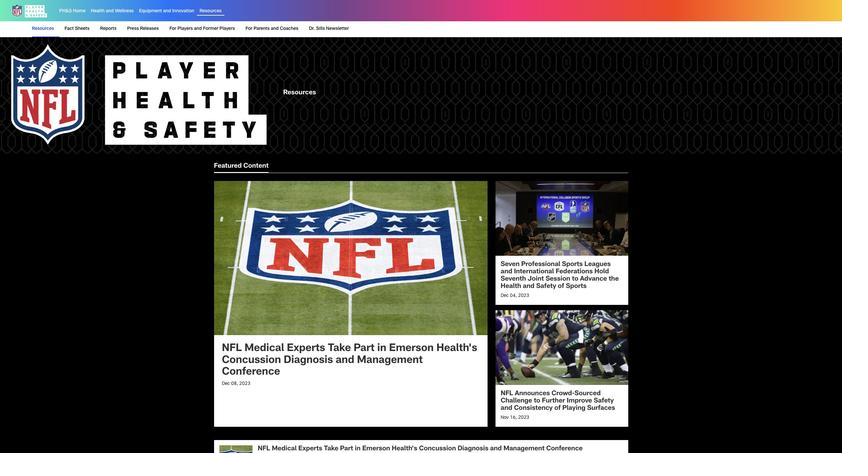 Task type: locate. For each thing, give the bounding box(es) containing it.
further
[[542, 398, 566, 405]]

and
[[106, 9, 114, 14], [163, 9, 171, 14], [194, 27, 202, 31], [271, 27, 279, 31], [501, 269, 513, 276], [523, 283, 535, 290], [336, 355, 355, 366], [501, 405, 513, 412], [491, 446, 502, 452]]

banner
[[0, 0, 843, 37]]

1 horizontal spatial players
[[220, 27, 235, 31]]

featured content
[[214, 163, 269, 170]]

nfl medical experts take part in emerson health's concussion diagnosis and management conference link
[[214, 440, 629, 453]]

1 vertical spatial management
[[504, 446, 545, 452]]

0 horizontal spatial resources
[[32, 27, 54, 31]]

concussion
[[222, 355, 281, 366], [419, 446, 456, 452]]

health
[[91, 9, 105, 14], [501, 283, 522, 290]]

0 vertical spatial diagnosis
[[284, 355, 333, 366]]

1 vertical spatial of
[[555, 405, 561, 412]]

coaches
[[280, 27, 299, 31]]

improve
[[567, 398, 593, 405]]

part
[[354, 344, 375, 354], [340, 446, 353, 452]]

seven professional sports leagues and international federations hold seventh joint session to advance the health and safety of sports image
[[496, 181, 629, 256]]

1 vertical spatial in
[[355, 446, 361, 452]]

2 vertical spatial 2023
[[519, 416, 530, 420]]

1 horizontal spatial dec
[[501, 294, 509, 298]]

0 vertical spatial health's
[[437, 344, 478, 354]]

resources link up 'former' at the left top
[[200, 9, 222, 14]]

2 players from the left
[[220, 27, 235, 31]]

in
[[378, 344, 387, 354], [355, 446, 361, 452]]

sports down federations
[[566, 283, 587, 290]]

0 vertical spatial part
[[354, 344, 375, 354]]

0 vertical spatial medical
[[245, 344, 284, 354]]

1 horizontal spatial resources link
[[200, 9, 222, 14]]

take inside the 'nfl medical experts take part in emerson health's concussion diagnosis and management conference'
[[328, 344, 351, 354]]

nov
[[501, 416, 509, 420]]

0 vertical spatial nfl
[[222, 344, 242, 354]]

ph&s home
[[59, 9, 86, 14]]

nfl for dec
[[222, 344, 242, 354]]

0 vertical spatial dec
[[501, 294, 509, 298]]

safety down the joint
[[537, 283, 557, 290]]

resources link down 'player health and safety logo'
[[32, 21, 57, 37]]

0 horizontal spatial to
[[534, 398, 541, 405]]

dec left 08,
[[222, 382, 230, 386]]

sports
[[562, 262, 583, 268], [566, 283, 587, 290]]

dec left 04,
[[501, 294, 509, 298]]

resources link
[[200, 9, 222, 14], [32, 21, 57, 37]]

crowd-
[[552, 391, 575, 397]]

and inside the 'nfl medical experts take part in emerson health's concussion diagnosis and management conference'
[[336, 355, 355, 366]]

2 for from the left
[[246, 27, 253, 31]]

management
[[357, 355, 423, 366], [504, 446, 545, 452]]

0 horizontal spatial diagnosis
[[284, 355, 333, 366]]

medical
[[245, 344, 284, 354], [272, 446, 297, 452]]

nfl
[[222, 344, 242, 354], [501, 391, 514, 397], [258, 446, 270, 452]]

dr.
[[309, 27, 315, 31]]

for parents and coaches link
[[243, 21, 301, 37]]

ph&s home link
[[59, 9, 86, 14]]

for down equipment and innovation link
[[170, 27, 176, 31]]

nfl medical experts take part in emerson health's concussion diagnosis and management conference image
[[214, 181, 488, 335]]

dec 04, 2023
[[501, 294, 530, 298]]

0 vertical spatial 2023
[[519, 294, 530, 298]]

diagnosis
[[284, 355, 333, 366], [458, 446, 489, 452]]

for
[[170, 27, 176, 31], [246, 27, 253, 31]]

of inside seven professional sports leagues and international federations hold seventh joint session to advance the health and safety of sports
[[558, 283, 565, 290]]

1 horizontal spatial for
[[246, 27, 253, 31]]

1 vertical spatial part
[[340, 446, 353, 452]]

1 vertical spatial nfl
[[501, 391, 514, 397]]

2 horizontal spatial resources
[[283, 90, 316, 96]]

seventh
[[501, 276, 526, 283]]

players
[[178, 27, 193, 31], [220, 27, 235, 31]]

0 vertical spatial of
[[558, 283, 565, 290]]

experts inside nfl medical experts take part in emerson health's concussion diagnosis and management conference link
[[299, 446, 323, 452]]

sheets
[[75, 27, 90, 31]]

dec
[[501, 294, 509, 298], [222, 382, 230, 386]]

sports up federations
[[562, 262, 583, 268]]

1 vertical spatial sports
[[566, 283, 587, 290]]

emerson inside the 'nfl medical experts take part in emerson health's concussion diagnosis and management conference'
[[389, 344, 434, 354]]

health's
[[437, 344, 478, 354], [392, 446, 418, 452]]

2023 for nfl announces crowd-sourced challenge to further improve safety and consistency of playing surfaces
[[519, 416, 530, 420]]

of
[[558, 283, 565, 290], [555, 405, 561, 412]]

banner containing ph&s home
[[0, 0, 843, 37]]

for for for parents and coaches
[[246, 27, 253, 31]]

1 vertical spatial experts
[[299, 446, 323, 452]]

and inside nfl announces crowd-sourced challenge to further improve safety and consistency of playing surfaces
[[501, 405, 513, 412]]

releases
[[140, 27, 159, 31]]

for left parents
[[246, 27, 253, 31]]

dec for nfl medical experts take part in emerson health's concussion diagnosis and management conference
[[222, 382, 230, 386]]

the
[[609, 276, 619, 283]]

for players and former players link
[[167, 21, 238, 37]]

1 vertical spatial to
[[534, 398, 541, 405]]

1 vertical spatial emerson
[[363, 446, 390, 452]]

1 vertical spatial health
[[501, 283, 522, 290]]

experts inside the 'nfl medical experts take part in emerson health's concussion diagnosis and management conference'
[[287, 344, 325, 354]]

1 horizontal spatial conference
[[547, 446, 583, 452]]

conference inside the 'nfl medical experts take part in emerson health's concussion diagnosis and management conference'
[[222, 367, 280, 378]]

equipment and innovation
[[139, 9, 194, 14]]

health down seventh
[[501, 283, 522, 290]]

1 for from the left
[[170, 27, 176, 31]]

ph&s
[[59, 9, 72, 14]]

2 horizontal spatial nfl
[[501, 391, 514, 397]]

content
[[244, 163, 269, 170]]

2 vertical spatial resources
[[283, 90, 316, 96]]

1 horizontal spatial health
[[501, 283, 522, 290]]

playing
[[563, 405, 586, 412]]

to up consistency
[[534, 398, 541, 405]]

0 vertical spatial emerson
[[389, 344, 434, 354]]

1 horizontal spatial concussion
[[419, 446, 456, 452]]

conference
[[222, 367, 280, 378], [547, 446, 583, 452]]

for inside "link"
[[246, 27, 253, 31]]

take
[[328, 344, 351, 354], [324, 446, 339, 452]]

1 vertical spatial dec
[[222, 382, 230, 386]]

sourced
[[575, 391, 601, 397]]

1 vertical spatial 2023
[[239, 382, 251, 386]]

nov 16, 2023
[[501, 416, 530, 420]]

equipment
[[139, 9, 162, 14]]

1 vertical spatial nfl medical experts take part in emerson health's concussion diagnosis and management conference
[[258, 446, 583, 452]]

1 vertical spatial safety
[[594, 398, 614, 405]]

resources image
[[0, 37, 278, 154]]

2023
[[519, 294, 530, 298], [239, 382, 251, 386], [519, 416, 530, 420]]

0 horizontal spatial health's
[[392, 446, 418, 452]]

2 vertical spatial nfl
[[258, 446, 270, 452]]

0 vertical spatial resources
[[200, 9, 222, 14]]

safety up surfaces
[[594, 398, 614, 405]]

0 horizontal spatial management
[[357, 355, 423, 366]]

1 horizontal spatial part
[[354, 344, 375, 354]]

resources
[[200, 9, 222, 14], [32, 27, 54, 31], [283, 90, 316, 96]]

1 horizontal spatial health's
[[437, 344, 478, 354]]

nfl inside the 'nfl medical experts take part in emerson health's concussion diagnosis and management conference'
[[222, 344, 242, 354]]

and inside "link"
[[271, 27, 279, 31]]

1 vertical spatial diagnosis
[[458, 446, 489, 452]]

players right 'former' at the left top
[[220, 27, 235, 31]]

0 vertical spatial resources link
[[200, 9, 222, 14]]

0 vertical spatial management
[[357, 355, 423, 366]]

04,
[[510, 294, 517, 298]]

players down "innovation"
[[178, 27, 193, 31]]

nfl medical experts take part in emerson health's concussion diagnosis and management conference
[[222, 344, 478, 378], [258, 446, 583, 452]]

0 vertical spatial concussion
[[222, 355, 281, 366]]

emerson
[[389, 344, 434, 354], [363, 446, 390, 452]]

1 horizontal spatial resources
[[200, 9, 222, 14]]

0 vertical spatial health
[[91, 9, 105, 14]]

part inside the 'nfl medical experts take part in emerson health's concussion diagnosis and management conference'
[[354, 344, 375, 354]]

of down further
[[555, 405, 561, 412]]

0 horizontal spatial nfl
[[222, 344, 242, 354]]

of down session
[[558, 283, 565, 290]]

press
[[127, 27, 139, 31]]

surfaces
[[588, 405, 616, 412]]

resources inside resources "link"
[[32, 27, 54, 31]]

0 horizontal spatial dec
[[222, 382, 230, 386]]

dec 08, 2023
[[222, 382, 251, 386]]

to
[[572, 276, 579, 283], [534, 398, 541, 405]]

1 horizontal spatial safety
[[594, 398, 614, 405]]

0 vertical spatial safety
[[537, 283, 557, 290]]

0 horizontal spatial players
[[178, 27, 193, 31]]

fact
[[65, 27, 74, 31]]

nfl inside nfl announces crowd-sourced challenge to further improve safety and consistency of playing surfaces
[[501, 391, 514, 397]]

1 vertical spatial medical
[[272, 446, 297, 452]]

0 horizontal spatial safety
[[537, 283, 557, 290]]

emerson inside nfl medical experts take part in emerson health's concussion diagnosis and management conference link
[[363, 446, 390, 452]]

0 horizontal spatial for
[[170, 27, 176, 31]]

0 vertical spatial to
[[572, 276, 579, 283]]

concussion inside the 'nfl medical experts take part in emerson health's concussion diagnosis and management conference'
[[222, 355, 281, 366]]

dr. sills newsletter link
[[307, 21, 352, 37]]

0 horizontal spatial resources link
[[32, 21, 57, 37]]

0 vertical spatial in
[[378, 344, 387, 354]]

health right the home
[[91, 9, 105, 14]]

safety
[[537, 283, 557, 290], [594, 398, 614, 405]]

1 vertical spatial resources
[[32, 27, 54, 31]]

shield vs image
[[219, 445, 253, 453]]

0 horizontal spatial conference
[[222, 367, 280, 378]]

1 horizontal spatial to
[[572, 276, 579, 283]]

health inside seven professional sports leagues and international federations hold seventh joint session to advance the health and safety of sports
[[501, 283, 522, 290]]

0 vertical spatial experts
[[287, 344, 325, 354]]

2023 right 08,
[[239, 382, 251, 386]]

1 horizontal spatial diagnosis
[[458, 446, 489, 452]]

former
[[203, 27, 219, 31]]

0 vertical spatial conference
[[222, 367, 280, 378]]

1 vertical spatial resources link
[[32, 21, 57, 37]]

2023 right 16,
[[519, 416, 530, 420]]

1 horizontal spatial management
[[504, 446, 545, 452]]

0 vertical spatial take
[[328, 344, 351, 354]]

0 horizontal spatial concussion
[[222, 355, 281, 366]]

2023 right 04,
[[519, 294, 530, 298]]

to down federations
[[572, 276, 579, 283]]

experts
[[287, 344, 325, 354], [299, 446, 323, 452]]



Task type: vqa. For each thing, say whether or not it's contained in the screenshot.
04:00 AM EST NFL Total Access
no



Task type: describe. For each thing, give the bounding box(es) containing it.
hold
[[595, 269, 610, 276]]

1 vertical spatial health's
[[392, 446, 418, 452]]

0 horizontal spatial part
[[340, 446, 353, 452]]

home
[[73, 9, 86, 14]]

to inside seven professional sports leagues and international federations hold seventh joint session to advance the health and safety of sports
[[572, 276, 579, 283]]

featured
[[214, 163, 242, 170]]

management inside the 'nfl medical experts take part in emerson health's concussion diagnosis and management conference'
[[357, 355, 423, 366]]

1 players from the left
[[178, 27, 193, 31]]

2023 for nfl medical experts take part in emerson health's concussion diagnosis and management conference
[[239, 382, 251, 386]]

wellness
[[115, 9, 134, 14]]

fact sheets
[[65, 27, 90, 31]]

resources for the top resources "link"
[[200, 9, 222, 14]]

page main content main content
[[0, 37, 843, 453]]

for for for players and former players
[[170, 27, 176, 31]]

challenge
[[501, 398, 533, 405]]

of inside nfl announces crowd-sourced challenge to further improve safety and consistency of playing surfaces
[[555, 405, 561, 412]]

innovation
[[172, 9, 194, 14]]

press releases
[[127, 27, 159, 31]]

0 vertical spatial sports
[[562, 262, 583, 268]]

nfl medical experts take part in emerson health's concussion diagnosis and management conference inside nfl medical experts take part in emerson health's concussion diagnosis and management conference link
[[258, 446, 583, 452]]

federations
[[556, 269, 593, 276]]

session
[[546, 276, 571, 283]]

nfl announces crowd-sourced challenge to further improve safety and consistency of playing surfaces image
[[496, 310, 629, 385]]

0 horizontal spatial in
[[355, 446, 361, 452]]

0 horizontal spatial health
[[91, 9, 105, 14]]

reports
[[100, 27, 117, 31]]

for parents and coaches
[[246, 27, 299, 31]]

professional
[[522, 262, 561, 268]]

resources inside 'page main content' main content
[[283, 90, 316, 96]]

1 horizontal spatial nfl
[[258, 446, 270, 452]]

medical inside the 'nfl medical experts take part in emerson health's concussion diagnosis and management conference'
[[245, 344, 284, 354]]

1 vertical spatial take
[[324, 446, 339, 452]]

seven
[[501, 262, 520, 268]]

leagues
[[585, 262, 611, 268]]

seven professional sports leagues and international federations hold seventh joint session to advance the health and safety of sports
[[501, 262, 619, 290]]

08,
[[231, 382, 238, 386]]

resources for the left resources "link"
[[32, 27, 54, 31]]

nfl announces crowd-sourced challenge to further improve safety and consistency of playing surfaces
[[501, 391, 616, 412]]

to inside nfl announces crowd-sourced challenge to further improve safety and consistency of playing surfaces
[[534, 398, 541, 405]]

1 vertical spatial concussion
[[419, 446, 456, 452]]

health and wellness link
[[91, 9, 134, 14]]

health's inside the 'nfl medical experts take part in emerson health's concussion diagnosis and management conference'
[[437, 344, 478, 354]]

safety inside nfl announces crowd-sourced challenge to further improve safety and consistency of playing surfaces
[[594, 398, 614, 405]]

parents
[[254, 27, 270, 31]]

safety inside seven professional sports leagues and international federations hold seventh joint session to advance the health and safety of sports
[[537, 283, 557, 290]]

2023 for seven professional sports leagues and international federations hold seventh joint session to advance the health and safety of sports
[[519, 294, 530, 298]]

reports link
[[97, 21, 119, 37]]

16,
[[510, 416, 517, 420]]

health and wellness
[[91, 9, 134, 14]]

announces
[[515, 391, 550, 397]]

consistency
[[514, 405, 553, 412]]

1 horizontal spatial in
[[378, 344, 387, 354]]

fact sheets link
[[62, 21, 92, 37]]

equipment and innovation link
[[139, 9, 194, 14]]

diagnosis inside the 'nfl medical experts take part in emerson health's concussion diagnosis and management conference'
[[284, 355, 333, 366]]

dr. sills newsletter
[[309, 27, 349, 31]]

for players and former players
[[170, 27, 235, 31]]

player health and safety logo image
[[11, 3, 49, 19]]

0 vertical spatial nfl medical experts take part in emerson health's concussion diagnosis and management conference
[[222, 344, 478, 378]]

1 vertical spatial conference
[[547, 446, 583, 452]]

nfl for nov
[[501, 391, 514, 397]]

newsletter
[[326, 27, 349, 31]]

joint
[[528, 276, 544, 283]]

international
[[514, 269, 554, 276]]

sills
[[316, 27, 325, 31]]

advance
[[581, 276, 608, 283]]

press releases link
[[125, 21, 162, 37]]

dec for seven professional sports leagues and international federations hold seventh joint session to advance the health and safety of sports
[[501, 294, 509, 298]]



